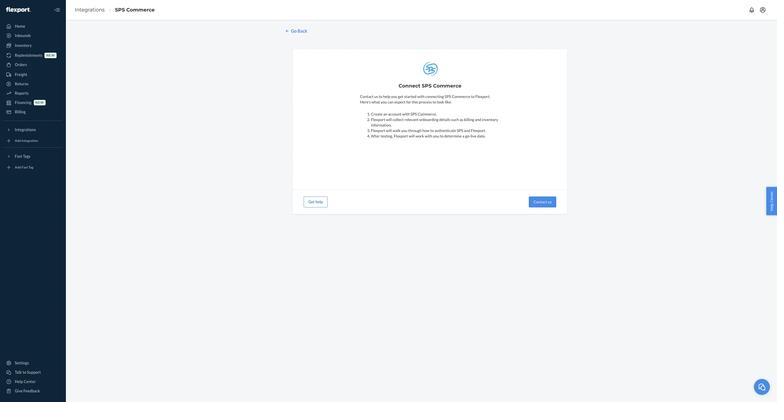 Task type: locate. For each thing, give the bounding box(es) containing it.
billing
[[464, 117, 474, 122]]

integrations
[[75, 7, 105, 13], [15, 127, 36, 132]]

connect sps commerce
[[399, 83, 462, 89]]

add integration
[[15, 139, 38, 143]]

flexport.
[[476, 94, 491, 99], [471, 128, 486, 133]]

1 vertical spatial us
[[548, 200, 552, 204]]

1 vertical spatial help
[[15, 380, 23, 384]]

replenishments
[[15, 53, 42, 58]]

flexport. up the date.
[[471, 128, 486, 133]]

financing
[[15, 100, 31, 105]]

connect
[[399, 83, 421, 89]]

0 vertical spatial add
[[15, 139, 21, 143]]

help inside contact us to help you get started with connecting sps commerce to flexport. here's what you can expect for this process to look like:
[[383, 94, 391, 99]]

expect
[[395, 100, 406, 104]]

integrations inside dropdown button
[[15, 127, 36, 132]]

sps inside contact us to help you get started with connecting sps commerce to flexport. here's what you can expect for this process to look like:
[[445, 94, 451, 99]]

with down how
[[425, 134, 433, 138]]

us inside contact us to help you get started with connecting sps commerce to flexport. here's what you can expect for this process to look like:
[[374, 94, 378, 99]]

add left integration
[[15, 139, 21, 143]]

will
[[386, 117, 392, 122], [386, 128, 392, 133], [409, 134, 415, 138]]

help
[[770, 203, 775, 211], [15, 380, 23, 384]]

0 horizontal spatial and
[[464, 128, 471, 133]]

to inside button
[[23, 370, 26, 375]]

1 vertical spatial will
[[386, 128, 392, 133]]

1 horizontal spatial contact
[[534, 200, 547, 204]]

with
[[417, 94, 425, 99], [402, 112, 410, 116], [425, 134, 433, 138]]

integrations link
[[75, 7, 105, 13]]

0 horizontal spatial us
[[374, 94, 378, 99]]

billing link
[[3, 108, 63, 116]]

flexport
[[371, 117, 385, 122], [371, 128, 385, 133], [394, 134, 408, 138]]

commerce inside contact us to help you get started with connecting sps commerce to flexport. here's what you can expect for this process to look like:
[[452, 94, 471, 99]]

fast left tags
[[15, 154, 22, 159]]

1 horizontal spatial us
[[548, 200, 552, 204]]

0 vertical spatial center
[[770, 191, 775, 203]]

to up billing
[[471, 94, 475, 99]]

1 horizontal spatial and
[[475, 117, 481, 122]]

0 vertical spatial will
[[386, 117, 392, 122]]

inbounds
[[15, 33, 31, 38]]

inventory
[[15, 43, 32, 48]]

0 vertical spatial and
[[475, 117, 481, 122]]

0 horizontal spatial center
[[24, 380, 36, 384]]

center inside help center button
[[770, 191, 775, 203]]

help center button
[[767, 187, 778, 215]]

add for add fast tag
[[15, 166, 21, 170]]

flexport. inside create an account with sps commerce. flexport will collect relevant onboarding details such as billing and inventory information. flexport will walk you through how to authenticate sps and flexport. after testing, flexport will work with you to determine a go-live date.
[[471, 128, 486, 133]]

0 vertical spatial flexport.
[[476, 94, 491, 99]]

fast
[[15, 154, 22, 159], [22, 166, 28, 170]]

flexport. up "inventory"
[[476, 94, 491, 99]]

1 vertical spatial flexport
[[371, 128, 385, 133]]

integration
[[22, 139, 38, 143]]

with inside contact us to help you get started with connecting sps commerce to flexport. here's what you can expect for this process to look like:
[[417, 94, 425, 99]]

0 vertical spatial contact
[[360, 94, 374, 99]]

create
[[371, 112, 383, 116]]

0 vertical spatial us
[[374, 94, 378, 99]]

settings link
[[3, 359, 63, 368]]

orders
[[15, 62, 27, 67]]

contact for contact us to help you get started with connecting sps commerce to flexport. here's what you can expect for this process to look like:
[[360, 94, 374, 99]]

will up 'testing,' at the top of the page
[[386, 128, 392, 133]]

new down reports link
[[35, 101, 44, 105]]

1 vertical spatial contact
[[534, 200, 547, 204]]

get help
[[309, 200, 323, 204]]

to down connecting
[[433, 100, 436, 104]]

center
[[770, 191, 775, 203], [24, 380, 36, 384]]

0 vertical spatial help
[[383, 94, 391, 99]]

flexport up after
[[371, 128, 385, 133]]

and up go-
[[464, 128, 471, 133]]

feedback
[[23, 389, 40, 394]]

0 horizontal spatial new
[[35, 101, 44, 105]]

to right talk
[[23, 370, 26, 375]]

fast tags button
[[3, 152, 63, 161]]

go-
[[465, 134, 471, 138]]

0 horizontal spatial contact
[[360, 94, 374, 99]]

help up the 'can'
[[383, 94, 391, 99]]

0 vertical spatial fast
[[15, 154, 22, 159]]

us
[[374, 94, 378, 99], [548, 200, 552, 204]]

billing
[[15, 110, 26, 114]]

to right how
[[431, 128, 434, 133]]

0 horizontal spatial with
[[402, 112, 410, 116]]

sps commerce link
[[115, 7, 155, 13]]

will down through
[[409, 134, 415, 138]]

to
[[379, 94, 383, 99], [471, 94, 475, 99], [433, 100, 436, 104], [431, 128, 434, 133], [440, 134, 444, 138], [23, 370, 26, 375]]

2 add from the top
[[15, 166, 21, 170]]

1 vertical spatial help
[[316, 200, 323, 204]]

add inside add fast tag link
[[15, 166, 21, 170]]

add for add integration
[[15, 139, 21, 143]]

you left get on the top
[[391, 94, 398, 99]]

2 vertical spatial with
[[425, 134, 433, 138]]

contact inside contact us to help you get started with connecting sps commerce to flexport. here's what you can expect for this process to look like:
[[360, 94, 374, 99]]

1 vertical spatial and
[[464, 128, 471, 133]]

1 vertical spatial commerce
[[433, 83, 462, 89]]

commerce.
[[418, 112, 437, 116]]

contact
[[360, 94, 374, 99], [534, 200, 547, 204]]

go
[[291, 28, 297, 34]]

us for contact us to help you get started with connecting sps commerce to flexport. here's what you can expect for this process to look like:
[[374, 94, 378, 99]]

new up orders link
[[46, 53, 55, 58]]

0 vertical spatial help center
[[770, 191, 775, 211]]

1 vertical spatial new
[[35, 101, 44, 105]]

0 horizontal spatial help
[[15, 380, 23, 384]]

with up the relevant
[[402, 112, 410, 116]]

1 vertical spatial add
[[15, 166, 21, 170]]

with up process
[[417, 94, 425, 99]]

1 horizontal spatial new
[[46, 53, 55, 58]]

help center
[[770, 191, 775, 211], [15, 380, 36, 384]]

will down an
[[386, 117, 392, 122]]

help right get
[[316, 200, 323, 204]]

0 horizontal spatial help
[[316, 200, 323, 204]]

1 horizontal spatial with
[[417, 94, 425, 99]]

sps
[[115, 7, 125, 13], [422, 83, 432, 89], [445, 94, 451, 99], [411, 112, 417, 116], [457, 128, 464, 133]]

talk to support
[[15, 370, 41, 375]]

date.
[[478, 134, 486, 138]]

1 horizontal spatial help
[[383, 94, 391, 99]]

reports
[[15, 91, 29, 96]]

contact inside button
[[534, 200, 547, 204]]

help center inside button
[[770, 191, 775, 211]]

0 vertical spatial commerce
[[126, 7, 155, 13]]

add integration link
[[3, 137, 63, 145]]

returns
[[15, 82, 29, 86]]

flexport down walk
[[394, 134, 408, 138]]

1 horizontal spatial help center
[[770, 191, 775, 211]]

commerce inside breadcrumbs navigation
[[126, 7, 155, 13]]

get help button
[[304, 197, 328, 208]]

1 vertical spatial fast
[[22, 166, 28, 170]]

sps commerce
[[115, 7, 155, 13]]

1 horizontal spatial center
[[770, 191, 775, 203]]

1 vertical spatial help center
[[15, 380, 36, 384]]

what
[[372, 100, 380, 104]]

add fast tag link
[[3, 163, 63, 172]]

center inside help center link
[[24, 380, 36, 384]]

sps inside breadcrumbs navigation
[[115, 7, 125, 13]]

and right billing
[[475, 117, 481, 122]]

fast inside dropdown button
[[15, 154, 22, 159]]

add down fast tags
[[15, 166, 21, 170]]

0 vertical spatial integrations
[[75, 7, 105, 13]]

new for financing
[[35, 101, 44, 105]]

you
[[391, 94, 398, 99], [381, 100, 387, 104], [401, 128, 408, 133], [433, 134, 440, 138]]

open notifications image
[[749, 7, 756, 13]]

1 horizontal spatial integrations
[[75, 7, 105, 13]]

1 vertical spatial center
[[24, 380, 36, 384]]

1 vertical spatial integrations
[[15, 127, 36, 132]]

0 vertical spatial help
[[770, 203, 775, 211]]

support
[[27, 370, 41, 375]]

0 horizontal spatial integrations
[[15, 127, 36, 132]]

flexport down the create
[[371, 117, 385, 122]]

breadcrumbs navigation
[[70, 2, 159, 18]]

you left the 'can'
[[381, 100, 387, 104]]

2 vertical spatial commerce
[[452, 94, 471, 99]]

to down authenticate
[[440, 134, 444, 138]]

such
[[451, 117, 459, 122]]

fast left tag
[[22, 166, 28, 170]]

commerce
[[126, 7, 155, 13], [433, 83, 462, 89], [452, 94, 471, 99]]

us inside button
[[548, 200, 552, 204]]

1 add from the top
[[15, 139, 21, 143]]

home
[[15, 24, 25, 29]]

you down authenticate
[[433, 134, 440, 138]]

0 horizontal spatial help center
[[15, 380, 36, 384]]

1 vertical spatial flexport.
[[471, 128, 486, 133]]

1 horizontal spatial help
[[770, 203, 775, 211]]

add
[[15, 139, 21, 143], [15, 166, 21, 170]]

integrations inside breadcrumbs navigation
[[75, 7, 105, 13]]

started
[[404, 94, 417, 99]]

0 vertical spatial with
[[417, 94, 425, 99]]

add inside add integration link
[[15, 139, 21, 143]]

help
[[383, 94, 391, 99], [316, 200, 323, 204]]

integrations button
[[3, 126, 63, 134]]

0 vertical spatial new
[[46, 53, 55, 58]]



Task type: describe. For each thing, give the bounding box(es) containing it.
talk to support button
[[3, 368, 63, 377]]

inbounds link
[[3, 31, 63, 40]]

can
[[388, 100, 394, 104]]

work
[[416, 134, 424, 138]]

orders link
[[3, 60, 63, 69]]

contact us link
[[534, 200, 552, 204]]

new for replenishments
[[46, 53, 55, 58]]

help center link
[[3, 378, 63, 387]]

a
[[463, 134, 465, 138]]

0 vertical spatial flexport
[[371, 117, 385, 122]]

add fast tag
[[15, 166, 33, 170]]

after
[[371, 134, 380, 138]]

fast tags
[[15, 154, 30, 159]]

get
[[309, 200, 315, 204]]

go back
[[291, 28, 307, 34]]

contact us
[[534, 200, 552, 204]]

get
[[398, 94, 404, 99]]

2 horizontal spatial with
[[425, 134, 433, 138]]

home link
[[3, 22, 63, 31]]

freight link
[[3, 70, 63, 79]]

1 vertical spatial with
[[402, 112, 410, 116]]

as
[[460, 117, 464, 122]]

testing,
[[381, 134, 393, 138]]

close navigation image
[[54, 7, 60, 13]]

freight
[[15, 72, 27, 77]]

look
[[437, 100, 444, 104]]

you right walk
[[401, 128, 408, 133]]

ojiud image
[[758, 383, 767, 391]]

walk
[[393, 128, 401, 133]]

go back button
[[285, 28, 307, 34]]

help inside button
[[770, 203, 775, 211]]

give feedback button
[[3, 387, 63, 396]]

information.
[[371, 123, 392, 127]]

2 vertical spatial will
[[409, 134, 415, 138]]

live
[[471, 134, 477, 138]]

flexport logo image
[[6, 7, 31, 13]]

contact for contact us
[[534, 200, 547, 204]]

help inside button
[[316, 200, 323, 204]]

like:
[[445, 100, 452, 104]]

details
[[439, 117, 451, 122]]

collect
[[393, 117, 404, 122]]

account
[[388, 112, 402, 116]]

open account menu image
[[760, 7, 767, 13]]

contact us to help you get started with connecting sps commerce to flexport. here's what you can expect for this process to look like:
[[360, 94, 491, 104]]

2 vertical spatial flexport
[[394, 134, 408, 138]]

this
[[412, 100, 418, 104]]

reports link
[[3, 89, 63, 98]]

settings
[[15, 361, 29, 366]]

an
[[384, 112, 388, 116]]

relevant
[[405, 117, 419, 122]]

tag
[[29, 166, 33, 170]]

tags
[[23, 154, 30, 159]]

contact us button
[[529, 197, 557, 208]]

inventory link
[[3, 41, 63, 50]]

connecting
[[426, 94, 444, 99]]

give feedback
[[15, 389, 40, 394]]

how
[[423, 128, 430, 133]]

returns link
[[3, 80, 63, 88]]

talk
[[15, 370, 22, 375]]

authenticate
[[435, 128, 456, 133]]

through
[[408, 128, 422, 133]]

for
[[406, 100, 411, 104]]

inventory
[[482, 117, 498, 122]]

create an account with sps commerce. flexport will collect relevant onboarding details such as billing and inventory information. flexport will walk you through how to authenticate sps and flexport. after testing, flexport will work with you to determine a go-live date.
[[371, 112, 498, 138]]

give
[[15, 389, 23, 394]]

determine
[[445, 134, 462, 138]]

flexport. inside contact us to help you get started with connecting sps commerce to flexport. here's what you can expect for this process to look like:
[[476, 94, 491, 99]]

back
[[298, 28, 307, 34]]

process
[[419, 100, 432, 104]]

to up 'what'
[[379, 94, 383, 99]]

onboarding
[[419, 117, 439, 122]]

here's
[[360, 100, 371, 104]]

us for contact us
[[548, 200, 552, 204]]



Task type: vqa. For each thing, say whether or not it's contained in the screenshot.
us inside contact us to help you get started with connecting sps commerce to flexport. here's what you can expect for this process to look like:
yes



